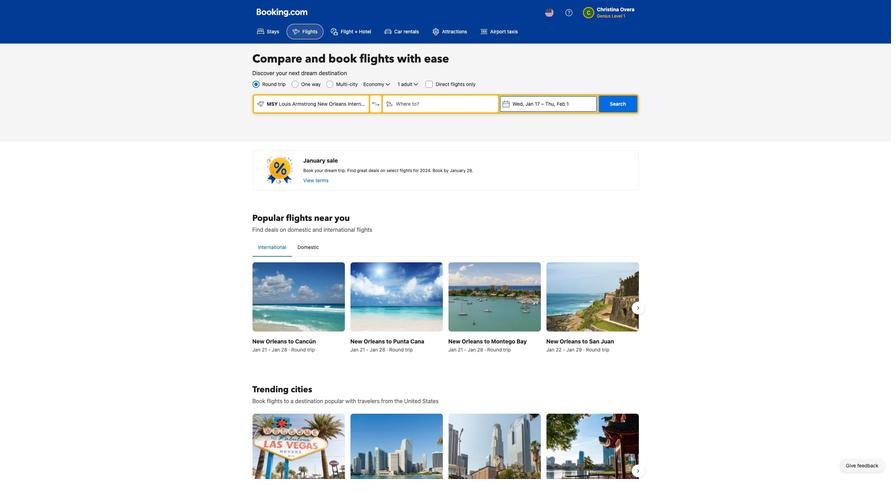 Task type: vqa. For each thing, say whether or not it's contained in the screenshot.
blue in the left of the page
no



Task type: locate. For each thing, give the bounding box(es) containing it.
your account menu christina overa genius level 1 element
[[583, 3, 638, 19]]

0 vertical spatial region
[[247, 260, 645, 356]]

1 vertical spatial region
[[247, 411, 645, 479]]

region
[[247, 260, 645, 356], [247, 411, 645, 479]]

tab list
[[252, 238, 639, 257]]

new orleans to cancún image
[[252, 262, 345, 332]]

orlando, united states of america image
[[547, 414, 639, 479]]

new orleans to san juan image
[[547, 262, 639, 332]]



Task type: describe. For each thing, give the bounding box(es) containing it.
miami, united states of america image
[[351, 414, 443, 479]]

1 region from the top
[[247, 260, 645, 356]]

flights homepage image
[[257, 8, 307, 17]]

new orleans to punta cana image
[[351, 262, 443, 332]]

2 region from the top
[[247, 411, 645, 479]]

los angeles, united states of america image
[[449, 414, 541, 479]]

las vegas, united states of america image
[[252, 414, 345, 479]]

new orleans to montego bay image
[[449, 262, 541, 332]]



